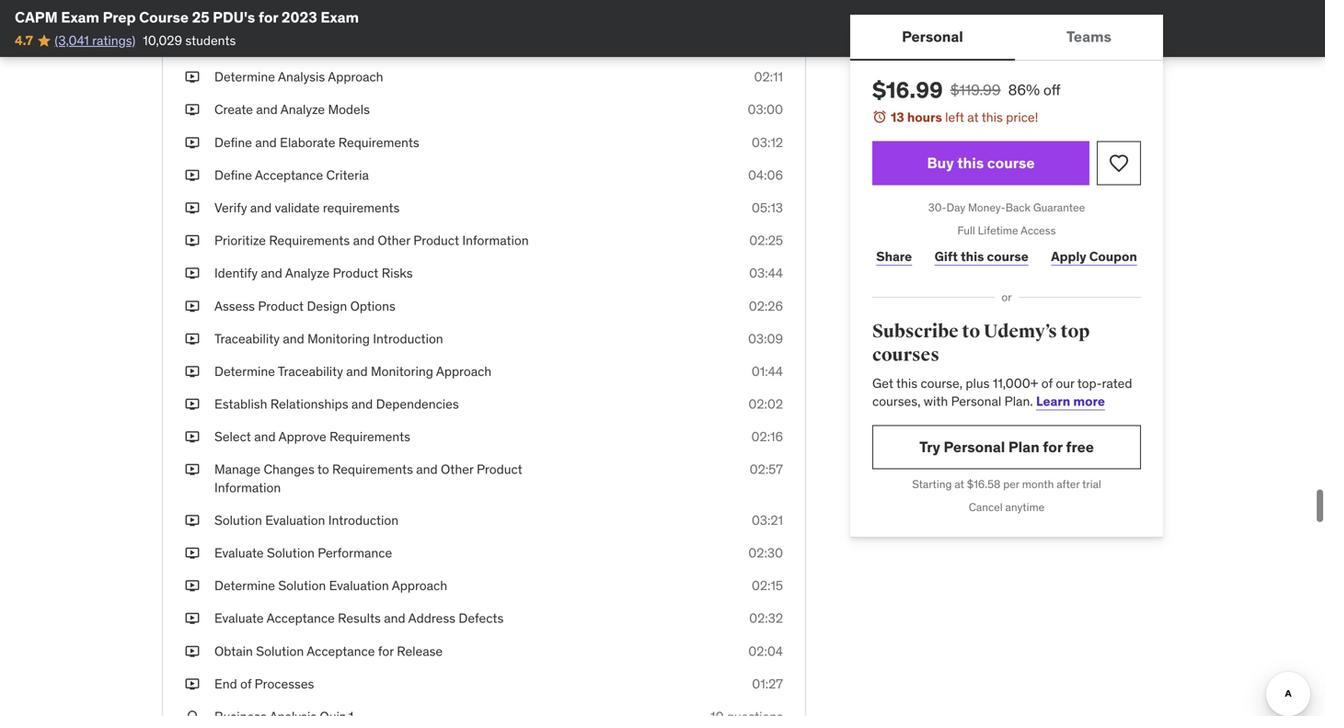Task type: describe. For each thing, give the bounding box(es) containing it.
money-
[[968, 201, 1005, 215]]

obtain solution acceptance for release
[[214, 643, 443, 660]]

to for udemy's
[[962, 321, 980, 343]]

apply coupon button
[[1047, 238, 1141, 275]]

this for buy
[[957, 154, 984, 173]]

(3,041 ratings)
[[55, 32, 135, 49]]

try
[[919, 438, 940, 457]]

tab list containing personal
[[850, 15, 1163, 61]]

01:44
[[752, 363, 783, 380]]

alarm image
[[872, 109, 887, 124]]

defects
[[459, 611, 504, 627]]

$16.99 $119.99 86% off
[[872, 76, 1061, 104]]

plan.
[[1004, 393, 1033, 410]]

and up establish relationships and dependencies
[[346, 363, 368, 380]]

solution for obtain
[[256, 643, 304, 660]]

determine for determine traceability and monitoring approach
[[214, 363, 275, 380]]

hours
[[907, 109, 942, 126]]

criteria
[[326, 167, 369, 183]]

4.7
[[15, 32, 33, 49]]

learn
[[1036, 393, 1070, 410]]

buy
[[927, 154, 954, 173]]

try personal plan for free
[[919, 438, 1094, 457]]

top-
[[1077, 375, 1102, 392]]

validate
[[275, 200, 320, 216]]

course,
[[921, 375, 963, 392]]

risks
[[382, 265, 413, 282]]

xsmall image for obtain
[[185, 643, 200, 661]]

evaluate for evaluate acceptance results and address defects
[[214, 611, 264, 627]]

try personal plan for free link
[[872, 426, 1141, 470]]

prioritize
[[214, 232, 266, 249]]

personal inside the get this course, plus 11,000+ of our top-rated courses, with personal plan.
[[951, 393, 1001, 410]]

end of processes
[[214, 676, 314, 693]]

pdu's
[[213, 8, 255, 27]]

xsmall image for assess product design options
[[185, 297, 200, 315]]

prepare, conduct, and confirm elicitation
[[214, 3, 453, 20]]

capm
[[15, 8, 58, 27]]

introduction to analysis
[[214, 36, 349, 52]]

and down assess product design options
[[283, 331, 304, 347]]

determine solution evaluation approach
[[214, 578, 447, 595]]

full
[[957, 223, 975, 238]]

0 vertical spatial approach
[[328, 69, 383, 85]]

and right identify
[[261, 265, 282, 282]]

and right create
[[256, 101, 278, 118]]

obtain
[[214, 643, 253, 660]]

release
[[397, 643, 443, 660]]

and right results
[[384, 611, 405, 627]]

design
[[307, 298, 347, 314]]

verify and validate requirements
[[214, 200, 400, 216]]

1 vertical spatial traceability
[[278, 363, 343, 380]]

students
[[185, 32, 236, 49]]

acceptance for define
[[255, 167, 323, 183]]

solution for evaluate
[[267, 545, 315, 562]]

acceptance for evaluate
[[267, 611, 335, 627]]

xsmall image for determine analysis approach
[[185, 68, 200, 86]]

xsmall image for prioritize
[[185, 232, 200, 250]]

define for define acceptance criteria
[[214, 167, 252, 183]]

1 vertical spatial approach
[[436, 363, 492, 380]]

evaluate for evaluate solution performance
[[214, 545, 264, 562]]

1 vertical spatial introduction
[[373, 331, 443, 347]]

xsmall image for determine traceability and monitoring approach
[[185, 363, 200, 381]]

course for buy this course
[[987, 154, 1035, 173]]

and down requirements
[[353, 232, 374, 249]]

gift this course
[[935, 248, 1029, 265]]

02:32
[[749, 611, 783, 627]]

our
[[1056, 375, 1074, 392]]

or
[[1002, 290, 1012, 305]]

define acceptance criteria
[[214, 167, 369, 183]]

cancel
[[969, 500, 1003, 515]]

0 horizontal spatial monitoring
[[307, 331, 370, 347]]

02:57
[[750, 462, 783, 478]]

wishlist image
[[1108, 152, 1130, 174]]

results
[[338, 611, 381, 627]]

learn more link
[[1036, 393, 1105, 410]]

other inside manage changes to requirements and other product information
[[441, 462, 473, 478]]

03:09
[[748, 331, 783, 347]]

create
[[214, 101, 253, 118]]

05:13
[[752, 200, 783, 216]]

off
[[1043, 81, 1061, 99]]

03:44
[[749, 265, 783, 282]]

free
[[1066, 438, 1094, 457]]

elaborate
[[280, 134, 335, 151]]

manage
[[214, 462, 260, 478]]

xsmall image for identify
[[185, 265, 200, 283]]

information inside manage changes to requirements and other product information
[[214, 480, 281, 496]]

assess product design options
[[214, 298, 395, 314]]

25
[[192, 8, 209, 27]]

and up define acceptance criteria
[[255, 134, 277, 151]]

verify
[[214, 200, 247, 216]]

1 vertical spatial analysis
[[278, 69, 325, 85]]

subscribe to udemy's top courses
[[872, 321, 1090, 367]]

define and elaborate requirements
[[214, 134, 419, 151]]

establish
[[214, 396, 267, 413]]

xsmall image for determine solution evaluation approach
[[185, 577, 200, 596]]

02:30
[[748, 545, 783, 562]]

this left price!
[[982, 109, 1003, 126]]

define for define and elaborate requirements
[[214, 134, 252, 151]]

prep
[[103, 8, 136, 27]]

and right 2023
[[321, 3, 343, 20]]

product inside manage changes to requirements and other product information
[[477, 462, 522, 478]]

apply coupon
[[1051, 248, 1137, 265]]

solution down manage
[[214, 512, 262, 529]]

plus
[[966, 375, 990, 392]]

xsmall image for end
[[185, 676, 200, 694]]

get this course, plus 11,000+ of our top-rated courses, with personal plan.
[[872, 375, 1132, 410]]

assess
[[214, 298, 255, 314]]

13
[[891, 109, 904, 126]]

xsmall image for traceability and monitoring introduction
[[185, 330, 200, 348]]

02:16
[[751, 429, 783, 445]]

with
[[924, 393, 948, 410]]

ratings)
[[92, 32, 135, 49]]

personal inside button
[[902, 27, 963, 46]]

identify
[[214, 265, 258, 282]]

2 exam from the left
[[321, 8, 359, 27]]

select and approve requirements
[[214, 429, 410, 445]]



Task type: locate. For each thing, give the bounding box(es) containing it.
02:02
[[748, 396, 783, 413]]

xsmall image for establish
[[185, 396, 200, 414]]

1 vertical spatial for
[[1043, 438, 1063, 457]]

and right the select
[[254, 429, 276, 445]]

monitoring down design
[[307, 331, 370, 347]]

12 xsmall image from the top
[[185, 610, 200, 628]]

1 vertical spatial determine
[[214, 363, 275, 380]]

acceptance down evaluate acceptance results and address defects
[[307, 643, 375, 660]]

this right buy
[[957, 154, 984, 173]]

relationships
[[270, 396, 348, 413]]

this for get
[[896, 375, 917, 392]]

this right gift
[[961, 248, 984, 265]]

determine up establish
[[214, 363, 275, 380]]

03:21
[[752, 512, 783, 529]]

course down lifetime
[[987, 248, 1029, 265]]

introduction down pdu's
[[214, 36, 285, 52]]

2 vertical spatial approach
[[392, 578, 447, 595]]

of
[[1041, 375, 1053, 392], [240, 676, 251, 693]]

7 xsmall image from the top
[[185, 512, 200, 530]]

solution for determine
[[278, 578, 326, 595]]

analysis up the create and analyze models
[[278, 69, 325, 85]]

requirements for elaborate
[[338, 134, 419, 151]]

acceptance up obtain solution acceptance for release
[[267, 611, 335, 627]]

1 vertical spatial information
[[214, 480, 281, 496]]

2023
[[281, 8, 317, 27]]

2 define from the top
[[214, 167, 252, 183]]

0 horizontal spatial to
[[288, 36, 299, 52]]

requirements down models
[[338, 134, 419, 151]]

personal up $16.99 at the top of the page
[[902, 27, 963, 46]]

0 horizontal spatial at
[[954, 478, 964, 492]]

address
[[408, 611, 455, 627]]

11,000+
[[993, 375, 1038, 392]]

evaluation up evaluate acceptance results and address defects
[[329, 578, 389, 595]]

0 vertical spatial define
[[214, 134, 252, 151]]

approach up models
[[328, 69, 383, 85]]

this inside the get this course, plus 11,000+ of our top-rated courses, with personal plan.
[[896, 375, 917, 392]]

3 xsmall image from the top
[[185, 232, 200, 250]]

for left release
[[378, 643, 394, 660]]

determine for determine solution evaluation approach
[[214, 578, 275, 595]]

introduction up performance
[[328, 512, 399, 529]]

2 vertical spatial acceptance
[[307, 643, 375, 660]]

1 vertical spatial personal
[[951, 393, 1001, 410]]

traceability up "relationships"
[[278, 363, 343, 380]]

define up 'verify'
[[214, 167, 252, 183]]

approach
[[328, 69, 383, 85], [436, 363, 492, 380], [392, 578, 447, 595]]

evaluate up obtain
[[214, 611, 264, 627]]

1 evaluate from the top
[[214, 545, 264, 562]]

determine up obtain
[[214, 578, 275, 595]]

evaluate
[[214, 545, 264, 562], [214, 611, 264, 627]]

10,029 students
[[143, 32, 236, 49]]

1 horizontal spatial for
[[378, 643, 394, 660]]

1 vertical spatial course
[[987, 248, 1029, 265]]

4 xsmall image from the top
[[185, 265, 200, 283]]

xsmall image
[[185, 3, 200, 21], [185, 35, 200, 53], [185, 68, 200, 86], [185, 101, 200, 119], [185, 166, 200, 184], [185, 297, 200, 315], [185, 330, 200, 348], [185, 363, 200, 381], [185, 428, 200, 446], [185, 545, 200, 563], [185, 577, 200, 596], [185, 610, 200, 628]]

personal
[[902, 27, 963, 46], [951, 393, 1001, 410], [944, 438, 1005, 457]]

end
[[214, 676, 237, 693]]

get
[[872, 375, 893, 392]]

1 vertical spatial other
[[441, 462, 473, 478]]

introduction down options
[[373, 331, 443, 347]]

xsmall image for select and approve requirements
[[185, 428, 200, 446]]

0 vertical spatial evaluation
[[265, 512, 325, 529]]

xsmall image for define
[[185, 134, 200, 152]]

determine
[[214, 69, 275, 85], [214, 363, 275, 380], [214, 578, 275, 595]]

exam right 2023
[[321, 8, 359, 27]]

11 xsmall image from the top
[[185, 577, 200, 596]]

for for try personal plan for free
[[1043, 438, 1063, 457]]

solution down solution evaluation introduction
[[267, 545, 315, 562]]

product
[[413, 232, 459, 249], [333, 265, 378, 282], [258, 298, 304, 314], [477, 462, 522, 478]]

1 vertical spatial monitoring
[[371, 363, 433, 380]]

solution up processes
[[256, 643, 304, 660]]

02:26
[[749, 298, 783, 314]]

evaluate down solution evaluation introduction
[[214, 545, 264, 562]]

1 define from the top
[[214, 134, 252, 151]]

performance
[[318, 545, 392, 562]]

requirements up manage changes to requirements and other product information
[[329, 429, 410, 445]]

top
[[1060, 321, 1090, 343]]

2 vertical spatial to
[[317, 462, 329, 478]]

04:06
[[748, 167, 783, 183]]

plan
[[1008, 438, 1040, 457]]

8 xsmall image from the top
[[185, 363, 200, 381]]

0 vertical spatial analyze
[[280, 101, 325, 118]]

at
[[967, 109, 979, 126], [954, 478, 964, 492]]

0 vertical spatial introduction
[[214, 36, 285, 52]]

0 vertical spatial to
[[288, 36, 299, 52]]

to for analysis
[[288, 36, 299, 52]]

0 vertical spatial course
[[987, 154, 1035, 173]]

month
[[1022, 478, 1054, 492]]

starting at $16.58 per month after trial cancel anytime
[[912, 478, 1101, 515]]

this inside buy this course button
[[957, 154, 984, 173]]

prioritize requirements and other product information
[[214, 232, 529, 249]]

0 vertical spatial analysis
[[302, 36, 349, 52]]

analyze
[[280, 101, 325, 118], [285, 265, 330, 282]]

5 xsmall image from the top
[[185, 166, 200, 184]]

0 vertical spatial other
[[378, 232, 410, 249]]

requirements down the select and approve requirements
[[332, 462, 413, 478]]

for for obtain solution acceptance for release
[[378, 643, 394, 660]]

share
[[876, 248, 912, 265]]

starting
[[912, 478, 952, 492]]

at inside starting at $16.58 per month after trial cancel anytime
[[954, 478, 964, 492]]

1 vertical spatial evaluation
[[329, 578, 389, 595]]

personal up $16.58 at the bottom right
[[944, 438, 1005, 457]]

other
[[378, 232, 410, 249], [441, 462, 473, 478]]

9 xsmall image from the top
[[185, 428, 200, 446]]

3 xsmall image from the top
[[185, 68, 200, 86]]

courses
[[872, 344, 939, 367]]

1 horizontal spatial exam
[[321, 8, 359, 27]]

analyze up assess product design options
[[285, 265, 330, 282]]

information
[[462, 232, 529, 249], [214, 480, 281, 496]]

determine for determine analysis approach
[[214, 69, 275, 85]]

xsmall image for evaluate solution performance
[[185, 545, 200, 563]]

1 vertical spatial analyze
[[285, 265, 330, 282]]

0 horizontal spatial for
[[258, 8, 278, 27]]

and inside manage changes to requirements and other product information
[[416, 462, 438, 478]]

xsmall image for evaluate acceptance results and address defects
[[185, 610, 200, 628]]

elicitation
[[395, 3, 453, 20]]

3 determine from the top
[[214, 578, 275, 595]]

2 vertical spatial determine
[[214, 578, 275, 595]]

and
[[321, 3, 343, 20], [256, 101, 278, 118], [255, 134, 277, 151], [250, 200, 272, 216], [353, 232, 374, 249], [261, 265, 282, 282], [283, 331, 304, 347], [346, 363, 368, 380], [351, 396, 373, 413], [254, 429, 276, 445], [416, 462, 438, 478], [384, 611, 405, 627]]

back
[[1005, 201, 1031, 215]]

0 horizontal spatial evaluation
[[265, 512, 325, 529]]

buy this course
[[927, 154, 1035, 173]]

conduct,
[[266, 3, 318, 20]]

requirements for to
[[332, 462, 413, 478]]

10 xsmall image from the top
[[185, 545, 200, 563]]

(3,041
[[55, 32, 89, 49]]

anytime
[[1005, 500, 1045, 515]]

1 vertical spatial to
[[962, 321, 980, 343]]

1 horizontal spatial of
[[1041, 375, 1053, 392]]

$16.99
[[872, 76, 943, 104]]

$119.99
[[950, 81, 1001, 99]]

to left udemy's
[[962, 321, 980, 343]]

evaluate solution performance
[[214, 545, 392, 562]]

other up risks
[[378, 232, 410, 249]]

6 xsmall image from the top
[[185, 297, 200, 315]]

to right changes
[[317, 462, 329, 478]]

for up introduction to analysis
[[258, 8, 278, 27]]

solution down evaluate solution performance
[[278, 578, 326, 595]]

after
[[1057, 478, 1080, 492]]

0 horizontal spatial exam
[[61, 8, 99, 27]]

xsmall image for manage
[[185, 461, 200, 479]]

this
[[982, 109, 1003, 126], [957, 154, 984, 173], [961, 248, 984, 265], [896, 375, 917, 392]]

xsmall image for define acceptance criteria
[[185, 166, 200, 184]]

xsmall image for solution
[[185, 512, 200, 530]]

courses,
[[872, 393, 921, 410]]

create and analyze models
[[214, 101, 370, 118]]

personal down "plus" at the right bottom of page
[[951, 393, 1001, 410]]

to inside manage changes to requirements and other product information
[[317, 462, 329, 478]]

2 horizontal spatial for
[[1043, 438, 1063, 457]]

of left the our
[[1041, 375, 1053, 392]]

trial
[[1082, 478, 1101, 492]]

1 vertical spatial at
[[954, 478, 964, 492]]

2 vertical spatial introduction
[[328, 512, 399, 529]]

2 vertical spatial personal
[[944, 438, 1005, 457]]

2 evaluate from the top
[[214, 611, 264, 627]]

2 course from the top
[[987, 248, 1029, 265]]

7 xsmall image from the top
[[185, 330, 200, 348]]

0 vertical spatial acceptance
[[255, 167, 323, 183]]

requirements down verify and validate requirements
[[269, 232, 350, 249]]

0 vertical spatial monitoring
[[307, 331, 370, 347]]

this for gift
[[961, 248, 984, 265]]

changes
[[264, 462, 315, 478]]

1 horizontal spatial other
[[441, 462, 473, 478]]

1 horizontal spatial monitoring
[[371, 363, 433, 380]]

2 xsmall image from the top
[[185, 35, 200, 53]]

2 xsmall image from the top
[[185, 199, 200, 217]]

of inside the get this course, plus 11,000+ of our top-rated courses, with personal plan.
[[1041, 375, 1053, 392]]

2 vertical spatial for
[[378, 643, 394, 660]]

approach up address
[[392, 578, 447, 595]]

analysis down prepare, conduct, and confirm elicitation
[[302, 36, 349, 52]]

tab list
[[850, 15, 1163, 61]]

10 xsmall image from the top
[[185, 709, 200, 717]]

1 horizontal spatial at
[[967, 109, 979, 126]]

2 determine from the top
[[214, 363, 275, 380]]

evaluation up evaluate solution performance
[[265, 512, 325, 529]]

4 xsmall image from the top
[[185, 101, 200, 119]]

course for gift this course
[[987, 248, 1029, 265]]

0 vertical spatial of
[[1041, 375, 1053, 392]]

acceptance up validate
[[255, 167, 323, 183]]

teams button
[[1015, 15, 1163, 59]]

approach up dependencies
[[436, 363, 492, 380]]

1 xsmall image from the top
[[185, 134, 200, 152]]

other down dependencies
[[441, 462, 473, 478]]

this inside the gift this course link
[[961, 248, 984, 265]]

9 xsmall image from the top
[[185, 676, 200, 694]]

$16.58
[[967, 478, 1001, 492]]

1 course from the top
[[987, 154, 1035, 173]]

01:27
[[752, 676, 783, 693]]

introduction
[[214, 36, 285, 52], [373, 331, 443, 347], [328, 512, 399, 529]]

13 hours left at this price!
[[891, 109, 1038, 126]]

0 horizontal spatial information
[[214, 480, 281, 496]]

subscribe
[[872, 321, 959, 343]]

for left free
[[1043, 438, 1063, 457]]

traceability down the assess
[[214, 331, 280, 347]]

requirements for approve
[[329, 429, 410, 445]]

1 horizontal spatial evaluation
[[329, 578, 389, 595]]

1 vertical spatial acceptance
[[267, 611, 335, 627]]

1 vertical spatial define
[[214, 167, 252, 183]]

capm exam prep course 25 pdu's for 2023 exam
[[15, 8, 359, 27]]

at left $16.58 at the bottom right
[[954, 478, 964, 492]]

1 vertical spatial evaluate
[[214, 611, 264, 627]]

this up courses,
[[896, 375, 917, 392]]

price!
[[1006, 109, 1038, 126]]

personal button
[[850, 15, 1015, 59]]

course
[[987, 154, 1035, 173], [987, 248, 1029, 265]]

course inside button
[[987, 154, 1035, 173]]

course up back
[[987, 154, 1035, 173]]

03:12
[[752, 134, 783, 151]]

and down determine traceability and monitoring approach
[[351, 396, 373, 413]]

xsmall image
[[185, 134, 200, 152], [185, 199, 200, 217], [185, 232, 200, 250], [185, 265, 200, 283], [185, 396, 200, 414], [185, 461, 200, 479], [185, 512, 200, 530], [185, 643, 200, 661], [185, 676, 200, 694], [185, 709, 200, 717]]

6 xsmall image from the top
[[185, 461, 200, 479]]

2 horizontal spatial to
[[962, 321, 980, 343]]

xsmall image for verify
[[185, 199, 200, 217]]

select
[[214, 429, 251, 445]]

more
[[1073, 393, 1105, 410]]

evaluate acceptance results and address defects
[[214, 611, 504, 627]]

define down create
[[214, 134, 252, 151]]

analyze for product
[[285, 265, 330, 282]]

identify and analyze product risks
[[214, 265, 413, 282]]

analyze down determine analysis approach
[[280, 101, 325, 118]]

0 vertical spatial information
[[462, 232, 529, 249]]

0 horizontal spatial of
[[240, 676, 251, 693]]

1 vertical spatial of
[[240, 676, 251, 693]]

monitoring up dependencies
[[371, 363, 433, 380]]

analyze for models
[[280, 101, 325, 118]]

learn more
[[1036, 393, 1105, 410]]

exam up (3,041
[[61, 8, 99, 27]]

and right 'verify'
[[250, 200, 272, 216]]

for
[[258, 8, 278, 27], [1043, 438, 1063, 457], [378, 643, 394, 660]]

0 vertical spatial determine
[[214, 69, 275, 85]]

1 horizontal spatial information
[[462, 232, 529, 249]]

to down 2023
[[288, 36, 299, 52]]

8 xsmall image from the top
[[185, 643, 200, 661]]

xsmall image for create and analyze models
[[185, 101, 200, 119]]

evaluation
[[265, 512, 325, 529], [329, 578, 389, 595]]

0 vertical spatial for
[[258, 8, 278, 27]]

5 xsmall image from the top
[[185, 396, 200, 414]]

0 vertical spatial at
[[967, 109, 979, 126]]

at right left
[[967, 109, 979, 126]]

0 vertical spatial evaluate
[[214, 545, 264, 562]]

1 horizontal spatial to
[[317, 462, 329, 478]]

1 exam from the left
[[61, 8, 99, 27]]

0 vertical spatial traceability
[[214, 331, 280, 347]]

and down dependencies
[[416, 462, 438, 478]]

0 vertical spatial personal
[[902, 27, 963, 46]]

1 xsmall image from the top
[[185, 3, 200, 21]]

0 horizontal spatial other
[[378, 232, 410, 249]]

confirm
[[346, 3, 392, 20]]

02:25
[[749, 232, 783, 249]]

udemy's
[[984, 321, 1057, 343]]

share button
[[872, 238, 916, 275]]

1 determine from the top
[[214, 69, 275, 85]]

determine up create
[[214, 69, 275, 85]]

solution
[[214, 512, 262, 529], [267, 545, 315, 562], [278, 578, 326, 595], [256, 643, 304, 660]]

of right end
[[240, 676, 251, 693]]

apply
[[1051, 248, 1086, 265]]

determine traceability and monitoring approach
[[214, 363, 492, 380]]

gift
[[935, 248, 958, 265]]

requirements inside manage changes to requirements and other product information
[[332, 462, 413, 478]]

to inside "subscribe to udemy's top courses"
[[962, 321, 980, 343]]



Task type: vqa. For each thing, say whether or not it's contained in the screenshot.
55min
no



